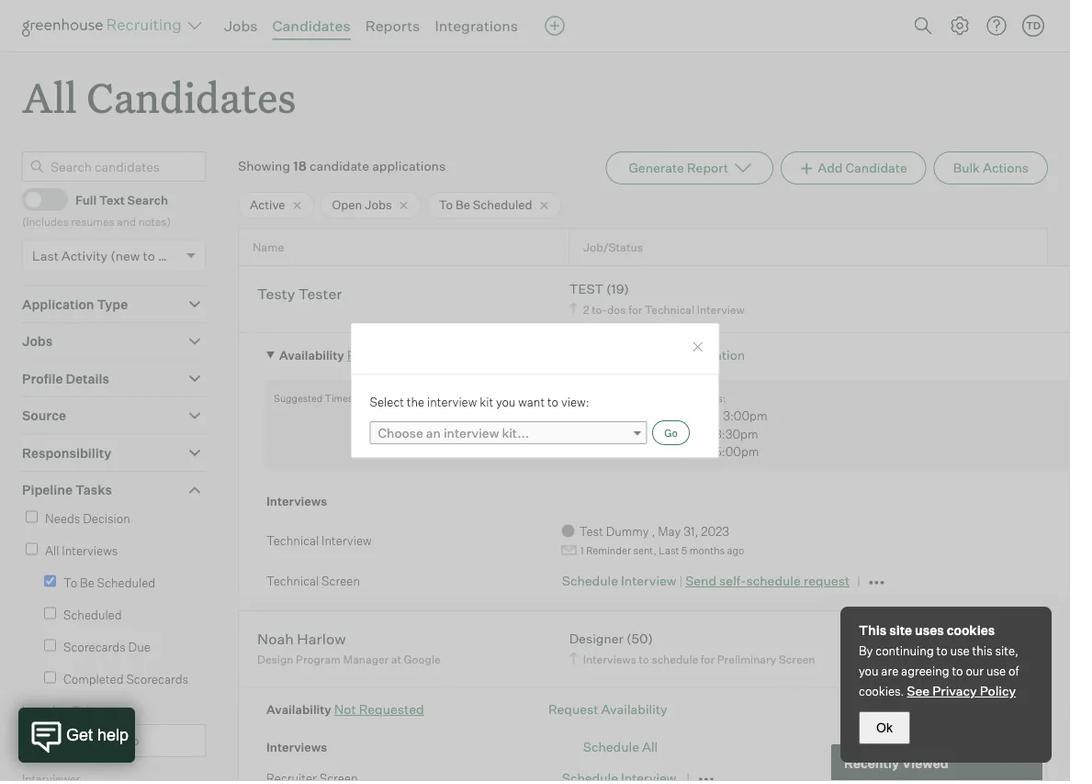 Task type: vqa. For each thing, say whether or not it's contained in the screenshot.
THE SELECT in select a timezone link
no



Task type: locate. For each thing, give the bounding box(es) containing it.
to down applications
[[439, 198, 453, 212]]

by continuing to use this site, you are agreeing to our use of cookies.
[[859, 644, 1019, 699]]

1 horizontal spatial scorecards
[[126, 672, 189, 687]]

0 vertical spatial fri
[[600, 427, 614, 442]]

0 vertical spatial for
[[629, 303, 643, 317]]

0 horizontal spatial be
[[80, 576, 94, 591]]

0 horizontal spatial for
[[629, 303, 643, 317]]

ago
[[727, 545, 745, 557]]

details
[[66, 371, 109, 387]]

to inside "choose an interview kit..." dialog
[[548, 395, 559, 410]]

1 vertical spatial technical
[[266, 534, 319, 549]]

technical for technical screen
[[266, 574, 319, 589]]

schedule interview link
[[562, 574, 677, 590]]

technical down technical interview
[[266, 574, 319, 589]]

at
[[660, 393, 669, 404], [391, 653, 402, 667]]

all for all candidates
[[22, 70, 77, 124]]

2 fri from the top
[[600, 445, 614, 460]]

1 27, from the top
[[639, 427, 655, 442]]

all
[[22, 70, 77, 124], [45, 544, 59, 558], [642, 740, 658, 756]]

harlow
[[297, 630, 346, 648]]

0 horizontal spatial to
[[63, 576, 77, 591]]

0 vertical spatial scorecards
[[63, 640, 126, 655]]

1 vertical spatial testy
[[582, 393, 607, 404]]

2 horizontal spatial jobs
[[365, 198, 392, 212]]

interview for send interview confirmation
[[609, 348, 664, 364]]

1 vertical spatial you
[[859, 664, 879, 679]]

0 horizontal spatial send
[[575, 348, 606, 364]]

2 vertical spatial oct
[[617, 445, 637, 460]]

– right 4:30pm at the right of page
[[704, 445, 712, 460]]

choose an interview kit...
[[378, 425, 529, 441]]

choose
[[378, 425, 423, 441]]

0 vertical spatial at
[[660, 393, 669, 404]]

0 horizontal spatial schedule
[[652, 653, 699, 667]]

send right |
[[686, 574, 717, 590]]

0 horizontal spatial to be scheduled
[[63, 576, 155, 591]]

testy inside the testy is available at these times: thu oct 26, 2:30pm – 3:00pm fri oct 27, 2:00pm – 3:30pm fri oct 27, 4:30pm – 5:00pm
[[582, 393, 607, 404]]

all down greenhouse recruiting image
[[22, 70, 77, 124]]

you down by
[[859, 664, 879, 679]]

use left this in the right of the page
[[951, 644, 970, 659]]

send
[[575, 348, 606, 364], [686, 574, 717, 590]]

2
[[583, 303, 590, 317]]

source
[[22, 408, 66, 424]]

may
[[658, 525, 681, 540]]

interview up technical screen
[[322, 534, 372, 549]]

27, left 4:30pm at the right of page
[[639, 445, 655, 460]]

1 vertical spatial for
[[701, 653, 715, 667]]

2 horizontal spatial to
[[439, 198, 453, 212]]

configure image
[[949, 15, 971, 37]]

technical up send interview confirmation button
[[645, 303, 695, 317]]

candidates link
[[272, 17, 351, 35]]

1 vertical spatial scheduled
[[97, 576, 155, 591]]

0 vertical spatial use
[[951, 644, 970, 659]]

for for (19)
[[629, 303, 643, 317]]

schedule left request
[[747, 574, 801, 590]]

to inside 'designer (50) interviews to schedule for preliminary screen'
[[639, 653, 650, 667]]

schedule
[[747, 574, 801, 590], [652, 653, 699, 667]]

applications
[[372, 158, 446, 174]]

to down (50)
[[639, 653, 650, 667]]

interviews to schedule for preliminary screen link
[[567, 651, 820, 669]]

test (19) 2 to-dos for technical interview
[[569, 281, 745, 317]]

needs
[[45, 512, 80, 526]]

test
[[580, 525, 603, 540]]

cookies.
[[859, 685, 905, 699]]

1 vertical spatial interview
[[444, 425, 499, 441]]

0 vertical spatial 27,
[[639, 427, 655, 442]]

schedule down (50)
[[652, 653, 699, 667]]

0 horizontal spatial you
[[496, 395, 516, 410]]

0 vertical spatial schedule
[[562, 574, 618, 590]]

all right 'all interviews' checkbox in the bottom of the page
[[45, 544, 59, 558]]

designer (50) interviews to schedule for preliminary screen
[[569, 631, 815, 667]]

last inside 'test dummy                , may 31, 2023 1 reminder sent, last 5 months ago'
[[659, 545, 679, 557]]

0 vertical spatial oct
[[625, 409, 644, 424]]

availability up suggested times:
[[279, 348, 344, 363]]

scorecards down due on the bottom left of the page
[[126, 672, 189, 687]]

jobs up profile
[[22, 334, 53, 350]]

interview
[[427, 395, 477, 410], [444, 425, 499, 441]]

1 horizontal spatial at
[[660, 393, 669, 404]]

notes)
[[138, 215, 171, 229]]

0 horizontal spatial at
[[391, 653, 402, 667]]

for inside test (19) 2 to-dos for technical interview
[[629, 303, 643, 317]]

1 horizontal spatial be
[[456, 198, 470, 212]]

availability down program
[[266, 703, 332, 718]]

to be scheduled down applications
[[439, 198, 533, 212]]

to down the uses
[[937, 644, 948, 659]]

recently
[[844, 756, 900, 772]]

1 vertical spatial at
[[391, 653, 402, 667]]

interview up close icon
[[697, 303, 745, 317]]

0 vertical spatial to be scheduled
[[439, 198, 533, 212]]

27, down 26, at the bottom of the page
[[639, 427, 655, 442]]

showing 18 candidate applications
[[238, 158, 446, 174]]

0 vertical spatial you
[[496, 395, 516, 410]]

2023
[[701, 525, 730, 540]]

design
[[257, 653, 294, 667]]

policy
[[980, 684, 1016, 700]]

screen right preliminary
[[779, 653, 815, 667]]

generate
[[629, 160, 684, 176]]

schedule all link
[[583, 740, 658, 756]]

1 horizontal spatial testy
[[582, 393, 607, 404]]

td button
[[1019, 11, 1048, 40]]

1 horizontal spatial use
[[987, 664, 1006, 679]]

last left 5
[[659, 545, 679, 557]]

–
[[713, 409, 721, 424], [704, 427, 712, 442], [704, 445, 712, 460]]

testy left the tester
[[257, 285, 295, 303]]

1 horizontal spatial jobs
[[224, 17, 258, 35]]

use left of
[[987, 664, 1006, 679]]

times:
[[698, 393, 726, 404]]

screen down technical interview
[[322, 574, 360, 589]]

application
[[22, 297, 94, 313]]

scheduled
[[473, 198, 533, 212], [97, 576, 155, 591], [63, 608, 122, 623]]

for right dos
[[629, 303, 643, 317]]

use
[[951, 644, 970, 659], [987, 664, 1006, 679]]

job/status
[[583, 240, 643, 255]]

interviews down the designer
[[583, 653, 637, 667]]

1 horizontal spatial schedule
[[747, 574, 801, 590]]

1 vertical spatial 27,
[[639, 445, 655, 460]]

1 horizontal spatial screen
[[779, 653, 815, 667]]

profile details
[[22, 371, 109, 387]]

interview inside test (19) 2 to-dos for technical interview
[[697, 303, 745, 317]]

0 horizontal spatial last
[[32, 248, 59, 264]]

31,
[[684, 525, 699, 540]]

to left old)
[[143, 248, 155, 264]]

26,
[[647, 409, 664, 424]]

interviews down program
[[266, 740, 327, 755]]

technical inside test (19) 2 to-dos for technical interview
[[645, 303, 695, 317]]

0 vertical spatial all
[[22, 70, 77, 124]]

1 vertical spatial schedule
[[583, 740, 639, 756]]

fri
[[600, 427, 614, 442], [600, 445, 614, 460]]

availability
[[279, 348, 344, 363], [601, 702, 668, 718], [266, 703, 332, 718]]

responsibility
[[22, 445, 111, 461]]

1 vertical spatial oct
[[617, 427, 637, 442]]

interview for the
[[427, 395, 477, 410]]

for left preliminary
[[701, 653, 715, 667]]

– down "2:30pm"
[[704, 427, 712, 442]]

site
[[890, 623, 913, 639]]

see privacy policy
[[907, 684, 1016, 700]]

testy is available at these times: thu oct 26, 2:30pm – 3:00pm fri oct 27, 2:00pm – 3:30pm fri oct 27, 4:30pm – 5:00pm
[[582, 393, 768, 460]]

0 vertical spatial schedule
[[747, 574, 801, 590]]

reports link
[[365, 17, 420, 35]]

1 vertical spatial jobs
[[365, 198, 392, 212]]

1 vertical spatial use
[[987, 664, 1006, 679]]

go link
[[653, 421, 690, 445]]

1 vertical spatial be
[[80, 576, 94, 591]]

0 vertical spatial interview
[[427, 395, 477, 410]]

0 vertical spatial be
[[456, 198, 470, 212]]

ok button
[[859, 712, 911, 745]]

interview up the choose an interview kit...
[[427, 395, 477, 410]]

1 horizontal spatial you
[[859, 664, 879, 679]]

1 horizontal spatial last
[[659, 545, 679, 557]]

candidates right jobs link
[[272, 17, 351, 35]]

candidates
[[272, 17, 351, 35], [86, 70, 296, 124]]

sent,
[[633, 545, 657, 557]]

2 vertical spatial to
[[124, 733, 139, 750]]

0 vertical spatial technical
[[645, 303, 695, 317]]

Needs Decision checkbox
[[26, 512, 38, 523]]

1 vertical spatial to
[[63, 576, 77, 591]]

1 vertical spatial last
[[659, 545, 679, 557]]

0 vertical spatial –
[[713, 409, 721, 424]]

1 horizontal spatial for
[[701, 653, 715, 667]]

greenhouse recruiting image
[[22, 15, 187, 37]]

1 vertical spatial send
[[686, 574, 717, 590]]

interview up 'available'
[[609, 348, 664, 364]]

1 vertical spatial –
[[704, 427, 712, 442]]

2 to-dos for technical interview link
[[567, 301, 749, 319]]

scorecards
[[63, 640, 126, 655], [126, 672, 189, 687]]

bulk
[[954, 160, 980, 176]]

needs decision
[[45, 512, 130, 526]]

interview down the sent,
[[621, 574, 677, 590]]

2 vertical spatial scheduled
[[63, 608, 122, 623]]

0 horizontal spatial testy
[[257, 285, 295, 303]]

0 vertical spatial last
[[32, 248, 59, 264]]

1
[[580, 545, 584, 557]]

to right the want
[[548, 395, 559, 410]]

1 horizontal spatial to
[[124, 733, 139, 750]]

candidates down jobs link
[[86, 70, 296, 124]]

jobs left candidates "link"
[[224, 17, 258, 35]]

1 vertical spatial all
[[45, 544, 59, 558]]

last down '(includes'
[[32, 248, 59, 264]]

choose an interview kit... link
[[370, 422, 647, 445]]

technical up technical screen
[[266, 534, 319, 549]]

you right 'kit'
[[496, 395, 516, 410]]

Completed Scorecards checkbox
[[44, 672, 56, 684]]

scorecards up completed
[[63, 640, 126, 655]]

0 vertical spatial testy
[[257, 285, 295, 303]]

jobs right open
[[365, 198, 392, 212]]

1 vertical spatial screen
[[779, 653, 815, 667]]

2 vertical spatial –
[[704, 445, 712, 460]]

all down request availability
[[642, 740, 658, 756]]

interview down the select the interview kit you want to view:
[[444, 425, 499, 441]]

1 vertical spatial schedule
[[652, 653, 699, 667]]

– down times: on the bottom right of the page
[[713, 409, 721, 424]]

schedule down request availability
[[583, 740, 639, 756]]

date
[[72, 704, 97, 717]]

send down 2
[[575, 348, 606, 364]]

to down completed scorecards
[[124, 733, 139, 750]]

to
[[143, 248, 155, 264], [548, 395, 559, 410], [937, 644, 948, 659], [639, 653, 650, 667], [952, 664, 963, 679]]

viewed
[[902, 756, 949, 772]]

add candidate
[[818, 160, 908, 176]]

5:00pm
[[715, 445, 759, 460]]

1 horizontal spatial to be scheduled
[[439, 198, 533, 212]]

1 vertical spatial fri
[[600, 445, 614, 460]]

to right 'to be scheduled' option
[[63, 576, 77, 591]]

to be scheduled down all interviews
[[63, 576, 155, 591]]

2 vertical spatial technical
[[266, 574, 319, 589]]

4:30pm
[[658, 445, 702, 460]]

at left the these on the bottom
[[660, 393, 669, 404]]

google
[[404, 653, 441, 667]]

2 vertical spatial jobs
[[22, 334, 53, 350]]

schedule interview | send self-schedule request
[[562, 574, 850, 590]]

0 vertical spatial screen
[[322, 574, 360, 589]]

noah
[[257, 630, 294, 648]]

1 vertical spatial candidates
[[86, 70, 296, 124]]

interviews
[[266, 494, 327, 509], [62, 544, 118, 558], [583, 653, 637, 667], [266, 740, 327, 755]]

interview for technical interview
[[322, 534, 372, 549]]

to
[[439, 198, 453, 212], [63, 576, 77, 591], [124, 733, 139, 750]]

availability for request availability
[[266, 703, 332, 718]]

for inside 'designer (50) interviews to schedule for preliminary screen'
[[701, 653, 715, 667]]

testy left is
[[582, 393, 607, 404]]

2 27, from the top
[[639, 445, 655, 460]]

at left google
[[391, 653, 402, 667]]

request availability
[[548, 702, 668, 718]]

schedule down 1
[[562, 574, 618, 590]]

resumes
[[71, 215, 115, 229]]

reports
[[365, 17, 420, 35]]



Task type: describe. For each thing, give the bounding box(es) containing it.
decision
[[83, 512, 130, 526]]

completed scorecards
[[63, 672, 189, 687]]

active
[[250, 198, 285, 212]]

Scorecards Due checkbox
[[44, 640, 56, 652]]

report
[[687, 160, 729, 176]]

search image
[[912, 15, 935, 37]]

0 horizontal spatial use
[[951, 644, 970, 659]]

this
[[859, 623, 887, 639]]

technical interview
[[266, 534, 372, 549]]

integrations
[[435, 17, 518, 35]]

for for (50)
[[701, 653, 715, 667]]

pipeline
[[22, 483, 73, 499]]

close image
[[691, 340, 705, 355]]

kit
[[480, 395, 493, 410]]

Search candidates field
[[22, 152, 206, 182]]

these
[[671, 393, 696, 404]]

(50)
[[627, 631, 653, 648]]

scorecards due
[[63, 640, 151, 655]]

text
[[99, 192, 125, 207]]

,
[[652, 525, 655, 540]]

from
[[33, 733, 65, 750]]

interview for schedule interview | send self-schedule request
[[621, 574, 677, 590]]

type
[[97, 297, 128, 313]]

0 horizontal spatial scorecards
[[63, 640, 126, 655]]

integrations link
[[435, 17, 518, 35]]

dos
[[607, 303, 626, 317]]

0 vertical spatial jobs
[[224, 17, 258, 35]]

dummy
[[606, 525, 649, 540]]

reminder
[[586, 545, 631, 557]]

1 horizontal spatial send
[[686, 574, 717, 590]]

technical screen
[[266, 574, 360, 589]]

To Be Scheduled checkbox
[[44, 576, 56, 588]]

bulk actions
[[954, 160, 1029, 176]]

availability up schedule all
[[601, 702, 668, 718]]

td button
[[1023, 15, 1045, 37]]

noah harlow link
[[257, 630, 346, 651]]

testy tester
[[257, 285, 342, 303]]

agreeing
[[902, 664, 950, 679]]

times:
[[325, 393, 356, 404]]

schedule for schedule interview | send self-schedule request
[[562, 574, 618, 590]]

All Interviews checkbox
[[26, 544, 38, 556]]

add candidate link
[[781, 152, 927, 185]]

at inside the testy is available at these times: thu oct 26, 2:30pm – 3:00pm fri oct 27, 2:00pm – 3:30pm fri oct 27, 4:30pm – 5:00pm
[[660, 393, 669, 404]]

preliminary
[[717, 653, 777, 667]]

testy for testy is available at these times: thu oct 26, 2:30pm – 3:00pm fri oct 27, 2:00pm – 3:30pm fri oct 27, 4:30pm – 5:00pm
[[582, 393, 607, 404]]

interview up "from"
[[22, 704, 70, 717]]

confirmation
[[667, 348, 745, 364]]

1 vertical spatial to be scheduled
[[63, 576, 155, 591]]

an
[[426, 425, 441, 441]]

and
[[117, 215, 136, 229]]

recently viewed
[[844, 756, 949, 772]]

request
[[548, 702, 599, 718]]

add
[[818, 160, 843, 176]]

0 vertical spatial send
[[575, 348, 606, 364]]

technical for technical interview
[[266, 534, 319, 549]]

send interview confirmation
[[575, 348, 745, 364]]

1 vertical spatial scorecards
[[126, 672, 189, 687]]

you inside "choose an interview kit..." dialog
[[496, 395, 516, 410]]

full text search (includes resumes and notes)
[[22, 192, 171, 229]]

schedule inside 'designer (50) interviews to schedule for preliminary screen'
[[652, 653, 699, 667]]

due
[[128, 640, 151, 655]]

kit...
[[502, 425, 529, 441]]

select the interview kit you want to view:
[[370, 395, 589, 410]]

last activity (new to old) option
[[32, 248, 182, 264]]

0 vertical spatial candidates
[[272, 17, 351, 35]]

ok
[[877, 721, 893, 736]]

you inside by continuing to use this site, you are agreeing to our use of cookies.
[[859, 664, 879, 679]]

go
[[665, 427, 678, 439]]

open
[[332, 198, 362, 212]]

interviews up technical interview
[[266, 494, 327, 509]]

of
[[1009, 664, 1019, 679]]

test dummy                , may 31, 2023 1 reminder sent, last 5 months ago
[[580, 525, 745, 557]]

the
[[407, 395, 425, 410]]

checkmark image
[[30, 193, 44, 206]]

pipeline tasks
[[22, 483, 112, 499]]

availability for send interview confirmation
[[279, 348, 344, 363]]

this
[[973, 644, 993, 659]]

choose an interview kit... dialog
[[351, 323, 720, 459]]

old)
[[158, 248, 182, 264]]

0 horizontal spatial screen
[[322, 574, 360, 589]]

to-
[[592, 303, 607, 317]]

(includes
[[22, 215, 69, 229]]

tasks
[[75, 483, 112, 499]]

send self-schedule request link
[[686, 574, 850, 590]]

generate report button
[[606, 152, 774, 185]]

self-
[[720, 574, 747, 590]]

available
[[618, 393, 658, 404]]

3:00pm
[[723, 409, 768, 424]]

cookies
[[947, 623, 995, 639]]

0 horizontal spatial jobs
[[22, 334, 53, 350]]

all candidates
[[22, 70, 296, 124]]

by
[[859, 644, 873, 659]]

application type
[[22, 297, 128, 313]]

interview for an
[[444, 425, 499, 441]]

testy for testy tester
[[257, 285, 295, 303]]

completed
[[63, 672, 124, 687]]

our
[[966, 664, 984, 679]]

send interview confirmation button
[[575, 348, 745, 364]]

name
[[253, 240, 284, 255]]

0 vertical spatial to
[[439, 198, 453, 212]]

site,
[[996, 644, 1019, 659]]

1 fri from the top
[[600, 427, 614, 442]]

open jobs
[[332, 198, 392, 212]]

interviews inside 'designer (50) interviews to schedule for preliminary screen'
[[583, 653, 637, 667]]

generate report
[[629, 160, 729, 176]]

Scheduled checkbox
[[44, 608, 56, 620]]

schedule for schedule all
[[583, 740, 639, 756]]

0 vertical spatial scheduled
[[473, 198, 533, 212]]

screen inside 'designer (50) interviews to schedule for preliminary screen'
[[779, 653, 815, 667]]

manager
[[343, 653, 389, 667]]

interviews down needs decision
[[62, 544, 118, 558]]

to left our
[[952, 664, 963, 679]]

showing
[[238, 158, 290, 174]]

actions
[[983, 160, 1029, 176]]

privacy
[[933, 684, 977, 700]]

tester
[[298, 285, 342, 303]]

at inside noah harlow design program manager at google
[[391, 653, 402, 667]]

testy tester link
[[257, 285, 342, 306]]

months
[[690, 545, 725, 557]]

(19)
[[607, 281, 629, 297]]

noah harlow design program manager at google
[[257, 630, 441, 667]]

candidate reports are now available! apply filters and select "view in app" element
[[606, 152, 774, 185]]

2 vertical spatial all
[[642, 740, 658, 756]]

|
[[679, 574, 683, 589]]

all for all interviews
[[45, 544, 59, 558]]

see
[[907, 684, 930, 700]]



